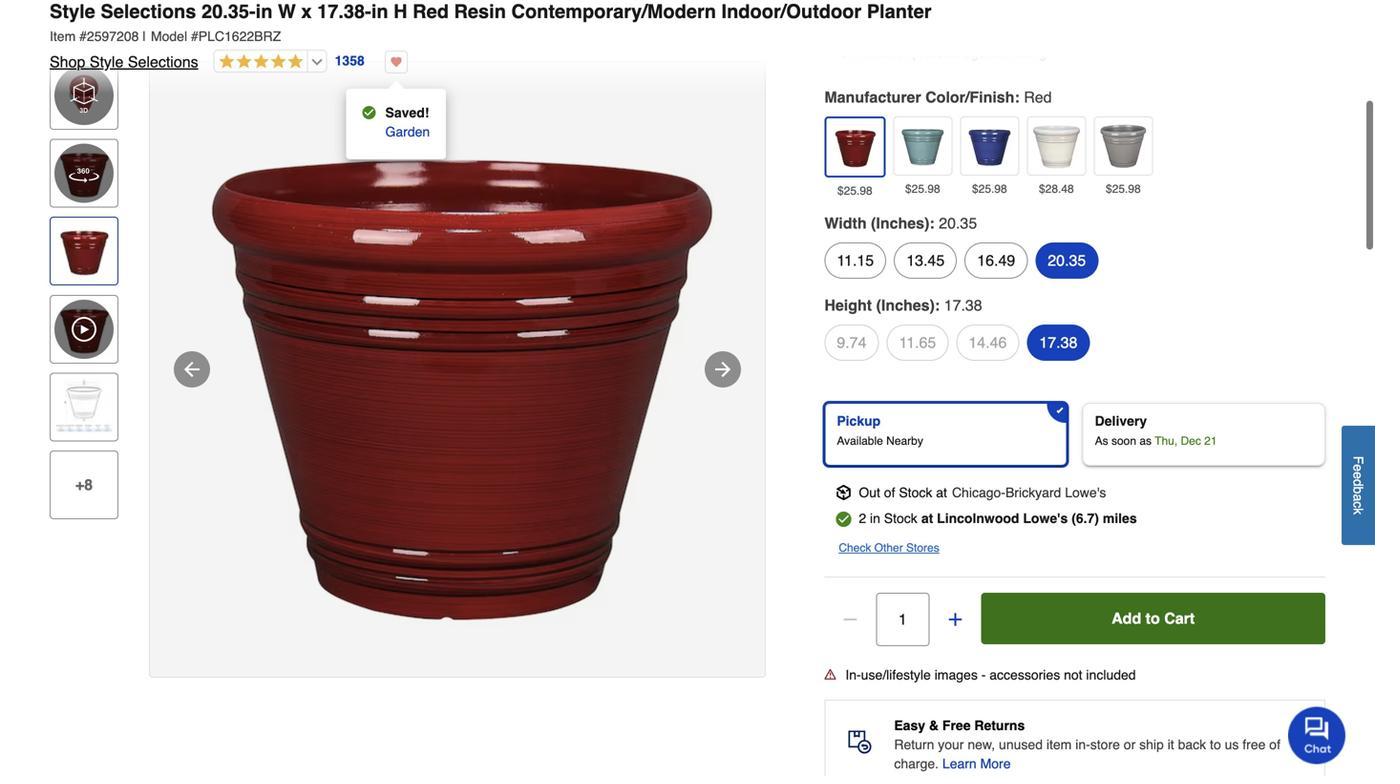 Task type: describe. For each thing, give the bounding box(es) containing it.
indoor/outdoor
[[722, 0, 862, 22]]

nearby
[[887, 434, 924, 448]]

garden
[[385, 124, 430, 139]]

width
[[825, 214, 867, 232]]

h
[[394, 0, 408, 22]]

available
[[837, 434, 883, 448]]

a
[[1351, 494, 1367, 502]]

red inside style selections 20.35-in w x 17.38-in h red resin contemporary/modern indoor/outdoor planter item # 2597208 | model # plc1622brz
[[413, 0, 449, 22]]

4.7 stars image
[[215, 53, 303, 71]]

other
[[875, 541, 903, 555]]

height (inches) : 17.38
[[825, 296, 983, 314]]

item
[[50, 29, 76, 44]]

it
[[1168, 737, 1175, 753]]

pickup
[[837, 413, 881, 429]]

model
[[151, 29, 187, 44]]

easy for easy knock-out drainage holes (no drilling required)
[[840, 8, 870, 23]]

learn more
[[943, 756, 1011, 772]]

gray image
[[1099, 121, 1149, 171]]

arrow right image
[[712, 358, 735, 381]]

drainage
[[935, 8, 987, 23]]

check circle filled image
[[363, 105, 376, 120]]

Stepper number input field with increment and decrement buttons number field
[[876, 593, 930, 647]]

brickyard
[[1006, 485, 1062, 500]]

resin
[[454, 0, 506, 22]]

add to cart button
[[981, 593, 1326, 645]]

delivery
[[1095, 413, 1147, 429]]

your
[[938, 737, 964, 753]]

14.46
[[969, 334, 1007, 351]]

plus image
[[946, 610, 965, 629]]

dec
[[1181, 434, 1202, 448]]

plc1622brz
[[198, 29, 281, 44]]

saved! garden
[[385, 105, 430, 139]]

pickup image
[[836, 485, 851, 500]]

chicago-
[[952, 485, 1006, 500]]

free
[[1243, 737, 1266, 753]]

0 horizontal spatial of
[[884, 485, 896, 500]]

heart filled image
[[385, 51, 408, 74]]

delivery as soon as thu, dec 21
[[1095, 413, 1218, 448]]

$25.98 for blue image on the right
[[972, 182, 1008, 196]]

us
[[1225, 737, 1239, 753]]

17.38-
[[317, 0, 371, 22]]

item
[[1047, 737, 1072, 753]]

width (inches) : 20.35
[[825, 214, 977, 232]]

shop style selections
[[50, 53, 198, 71]]

1 vertical spatial selections
[[128, 53, 198, 71]]

$25.98 for spa blue image
[[906, 182, 941, 196]]

accessories
[[990, 668, 1061, 683]]

free
[[943, 718, 971, 733]]

holes
[[991, 8, 1023, 23]]

: for manufacturer color/finish
[[1015, 88, 1020, 106]]

drilling
[[1050, 8, 1088, 23]]

1 horizontal spatial in
[[371, 0, 388, 22]]

add to cart
[[1112, 610, 1195, 627]]

2597208
[[87, 29, 139, 44]]

color/finish
[[926, 88, 1015, 106]]

option group containing pickup
[[817, 395, 1334, 474]]

more
[[981, 756, 1011, 772]]

style selections  #plc1622brz image
[[150, 62, 765, 677]]

selections inside style selections 20.35-in w x 17.38-in h red resin contemporary/modern indoor/outdoor planter item # 2597208 | model # plc1622brz
[[101, 0, 196, 22]]

new,
[[968, 737, 996, 753]]

thu,
[[1155, 434, 1178, 448]]

pickup available nearby
[[837, 413, 924, 448]]

shop
[[50, 53, 85, 71]]

item number 2 5 9 7 2 0 8 and model number p l c 1 6 2 2 b r z element
[[50, 27, 1326, 46]]

manufacturer color/finish : red
[[825, 88, 1052, 106]]

easy for easy & free returns return your new, unused item in-store or ship it back to us free of charge.
[[894, 718, 926, 733]]

at for at
[[922, 511, 934, 526]]

of inside easy & free returns return your new, unused item in-store or ship it back to us free of charge.
[[1270, 737, 1281, 753]]

d
[[1351, 479, 1367, 487]]

manufacturer
[[825, 88, 922, 106]]

: for height (inches)
[[935, 296, 940, 314]]

$28.48
[[1039, 182, 1074, 196]]

stock for in
[[884, 511, 918, 526]]

x
[[301, 0, 312, 22]]

style inside style selections 20.35-in w x 17.38-in h red resin contemporary/modern indoor/outdoor planter item # 2597208 | model # plc1622brz
[[50, 0, 95, 22]]

9.74
[[837, 334, 867, 351]]

to inside button
[[1146, 610, 1160, 627]]

knock-
[[873, 8, 913, 23]]

21
[[1205, 434, 1218, 448]]

return
[[894, 737, 935, 753]]

images
[[935, 668, 978, 683]]

learn
[[943, 756, 977, 772]]

11.15
[[837, 252, 874, 269]]

stores
[[907, 541, 940, 555]]

2
[[859, 511, 867, 526]]

(inches) for 11.65
[[877, 296, 935, 314]]

against
[[964, 46, 1007, 61]]

ship
[[1140, 737, 1164, 753]]

soon
[[1112, 434, 1137, 448]]

as
[[1140, 434, 1152, 448]]

f e e d b a c k button
[[1342, 426, 1376, 545]]

style selections 20.35-in w x 17.38-in h red resin contemporary/modern indoor/outdoor planter item # 2597208 | model # plc1622brz
[[50, 0, 932, 44]]

cart
[[1165, 610, 1195, 627]]

style selections  #plc1622brz - thumbnail2 image
[[54, 378, 114, 437]]

red image
[[830, 122, 880, 172]]

store
[[1091, 737, 1120, 753]]

$25.98 for red image
[[838, 184, 873, 198]]

|
[[143, 29, 146, 44]]

f
[[1351, 456, 1367, 464]]

check circle filled image
[[836, 512, 851, 527]]

inhibitor
[[862, 46, 909, 61]]

saved!
[[385, 105, 429, 120]]

f e e d b a c k
[[1351, 456, 1367, 515]]

w
[[278, 0, 296, 22]]



Task type: locate. For each thing, give the bounding box(es) containing it.
at for chicago-brickyard lowe's
[[936, 485, 948, 500]]

(inches) up 13.45
[[871, 214, 930, 232]]

check
[[839, 541, 872, 555]]

stock up check other stores
[[884, 511, 918, 526]]

: for width (inches)
[[930, 214, 935, 232]]

of right out
[[884, 485, 896, 500]]

16.49
[[978, 252, 1016, 269]]

$25.98 down blue image on the right
[[972, 182, 1008, 196]]

1 vertical spatial to
[[1210, 737, 1222, 753]]

easy & free returns return your new, unused item in-store or ship it back to us free of charge.
[[894, 718, 1281, 772]]

required)
[[1092, 8, 1146, 23]]

e up the b
[[1351, 472, 1367, 479]]

1 vertical spatial easy
[[894, 718, 926, 733]]

0 vertical spatial of
[[884, 485, 896, 500]]

k
[[1351, 508, 1367, 515]]

(no
[[1027, 8, 1046, 23]]

back
[[1178, 737, 1207, 753]]

e up d
[[1351, 464, 1367, 472]]

learn more link
[[943, 754, 1011, 774]]

0 vertical spatial lowe's
[[1065, 485, 1107, 500]]

red down fading
[[1024, 88, 1052, 106]]

of
[[884, 485, 896, 500], [1270, 737, 1281, 753]]

0 horizontal spatial to
[[1146, 610, 1160, 627]]

0 horizontal spatial #
[[79, 29, 87, 44]]

2 in stock at lincolnwood lowe's ( 6.7 ) miles
[[859, 511, 1137, 526]]

easy up return in the bottom right of the page
[[894, 718, 926, 733]]

1 vertical spatial lowe's
[[1023, 511, 1068, 526]]

1 horizontal spatial red
[[1024, 88, 1052, 106]]

0 horizontal spatial in
[[256, 0, 273, 22]]

unused
[[999, 737, 1043, 753]]

-
[[982, 668, 986, 683]]

1 horizontal spatial easy
[[894, 718, 926, 733]]

2 e from the top
[[1351, 472, 1367, 479]]

1 vertical spatial 20.35
[[1048, 252, 1086, 269]]

included
[[1087, 668, 1136, 683]]

0 horizontal spatial 17.38
[[944, 296, 983, 314]]

easy up uv
[[840, 8, 870, 23]]

blue image
[[965, 121, 1015, 171]]

lowe's left (
[[1023, 511, 1068, 526]]

check other stores
[[839, 541, 940, 555]]

: up 11.65
[[935, 296, 940, 314]]

(inches) for 13.45
[[871, 214, 930, 232]]

20.35 right 16.49
[[1048, 252, 1086, 269]]

1 horizontal spatial 17.38
[[1040, 334, 1078, 351]]

c
[[1351, 502, 1367, 508]]

style selections  #plc1622brz - thumbnail image
[[54, 222, 114, 281]]

: down fading
[[1015, 88, 1020, 106]]

style down the 2597208 on the top
[[90, 53, 124, 71]]

# right item
[[79, 29, 87, 44]]

1 horizontal spatial #
[[191, 29, 198, 44]]

in right the 2
[[870, 511, 881, 526]]

protects
[[913, 46, 960, 61]]

selections
[[101, 0, 196, 22], [128, 53, 198, 71]]

1 vertical spatial at
[[922, 511, 934, 526]]

1358
[[335, 53, 365, 68]]

0 vertical spatial at
[[936, 485, 948, 500]]

1 horizontal spatial 20.35
[[1048, 252, 1086, 269]]

# right model
[[191, 29, 198, 44]]

1 # from the left
[[79, 29, 87, 44]]

$25.98 up width
[[838, 184, 873, 198]]

out of stock at chicago-brickyard lowe's
[[859, 485, 1107, 500]]

or
[[1124, 737, 1136, 753]]

1 vertical spatial red
[[1024, 88, 1052, 106]]

2 horizontal spatial in
[[870, 511, 881, 526]]

fading
[[1011, 46, 1047, 61]]

#
[[79, 29, 87, 44], [191, 29, 198, 44]]

1 horizontal spatial to
[[1210, 737, 1222, 753]]

1 horizontal spatial at
[[936, 485, 948, 500]]

1 horizontal spatial of
[[1270, 737, 1281, 753]]

0 horizontal spatial 20.35
[[939, 214, 977, 232]]

17.38 up 14.46
[[944, 296, 983, 314]]

0 vertical spatial to
[[1146, 610, 1160, 627]]

in-
[[1076, 737, 1091, 753]]

: up 13.45
[[930, 214, 935, 232]]

to right add
[[1146, 610, 1160, 627]]

in left w
[[256, 0, 273, 22]]

&
[[929, 718, 939, 733]]

0 vertical spatial (inches)
[[871, 214, 930, 232]]

lincolnwood
[[937, 511, 1020, 526]]

miles
[[1103, 511, 1137, 526]]

b
[[1351, 487, 1367, 494]]

use/lifestyle
[[861, 668, 931, 683]]

garden link
[[385, 120, 430, 143]]

of right free at the right of page
[[1270, 737, 1281, 753]]

0 vertical spatial 17.38
[[944, 296, 983, 314]]

0 vertical spatial easy
[[840, 8, 870, 23]]

17.38 right 14.46
[[1040, 334, 1078, 351]]

check other stores button
[[839, 539, 940, 558]]

20.35
[[939, 214, 977, 232], [1048, 252, 1086, 269]]

planter
[[867, 0, 932, 22]]

17.38
[[944, 296, 983, 314], [1040, 334, 1078, 351]]

red right h
[[413, 0, 449, 22]]

20.35-
[[202, 0, 256, 22]]

out
[[913, 8, 931, 23]]

spa blue image
[[898, 121, 948, 171]]

$25.98 for gray 'image'
[[1106, 182, 1141, 196]]

0 vertical spatial selections
[[101, 0, 196, 22]]

1 vertical spatial stock
[[884, 511, 918, 526]]

0 vertical spatial style
[[50, 0, 95, 22]]

minus image
[[841, 610, 860, 629]]

to
[[1146, 610, 1160, 627], [1210, 737, 1222, 753]]

style up item
[[50, 0, 95, 22]]

0 horizontal spatial easy
[[840, 8, 870, 23]]

option group
[[817, 395, 1334, 474]]

easy inside easy & free returns return your new, unused item in-store or ship it back to us free of charge.
[[894, 718, 926, 733]]

1 vertical spatial of
[[1270, 737, 1281, 753]]

to inside easy & free returns return your new, unused item in-store or ship it back to us free of charge.
[[1210, 737, 1222, 753]]

not
[[1064, 668, 1083, 683]]

arrow left image
[[181, 358, 203, 381]]

charge.
[[894, 756, 939, 772]]

e
[[1351, 464, 1367, 472], [1351, 472, 1367, 479]]

out
[[859, 485, 881, 500]]

20.35 up 13.45
[[939, 214, 977, 232]]

returns
[[975, 718, 1025, 733]]

0 vertical spatial red
[[413, 0, 449, 22]]

(inches) up 11.65
[[877, 296, 935, 314]]

$25.98
[[906, 182, 941, 196], [972, 182, 1008, 196], [1106, 182, 1141, 196], [838, 184, 873, 198]]

stock
[[899, 485, 933, 500], [884, 511, 918, 526]]

11.65
[[899, 334, 937, 351]]

warning image
[[825, 669, 836, 680]]

in left h
[[371, 0, 388, 22]]

1 vertical spatial style
[[90, 53, 124, 71]]

1 vertical spatial 17.38
[[1040, 334, 1078, 351]]

(inches)
[[871, 214, 930, 232], [877, 296, 935, 314]]

stock right out
[[899, 485, 933, 500]]

0 vertical spatial stock
[[899, 485, 933, 500]]

13.45
[[907, 252, 945, 269]]

$25.98 down gray 'image'
[[1106, 182, 1141, 196]]

stock for of
[[899, 485, 933, 500]]

0 horizontal spatial red
[[413, 0, 449, 22]]

0 horizontal spatial at
[[922, 511, 934, 526]]

lowe's up 6.7
[[1065, 485, 1107, 500]]

1 vertical spatial (inches)
[[877, 296, 935, 314]]

in-use/lifestyle images - accessories not included
[[846, 668, 1136, 683]]

1 vertical spatial :
[[930, 214, 935, 232]]

0 vertical spatial :
[[1015, 88, 1020, 106]]

6.7
[[1076, 511, 1095, 526]]

at up stores
[[922, 511, 934, 526]]

in-
[[846, 668, 861, 683]]

selections down model
[[128, 53, 198, 71]]

2 # from the left
[[191, 29, 198, 44]]

at left "chicago-"
[[936, 485, 948, 500]]

+8 button
[[50, 451, 118, 520]]

as
[[1095, 434, 1109, 448]]

1 e from the top
[[1351, 464, 1367, 472]]

0 vertical spatial 20.35
[[939, 214, 977, 232]]

+8
[[75, 476, 93, 494]]

uv
[[840, 46, 859, 61]]

selections up "|" on the top left
[[101, 0, 196, 22]]

$25.98 up width (inches) : 20.35
[[906, 182, 941, 196]]

to left us
[[1210, 737, 1222, 753]]

2 vertical spatial :
[[935, 296, 940, 314]]

chat invite button image
[[1289, 706, 1347, 765]]

contemporary/modern
[[512, 0, 716, 22]]

add
[[1112, 610, 1142, 627]]

white image
[[1032, 121, 1082, 171]]

style
[[50, 0, 95, 22], [90, 53, 124, 71]]

at
[[936, 485, 948, 500], [922, 511, 934, 526]]



Task type: vqa. For each thing, say whether or not it's contained in the screenshot.
$ corresponding to 322
no



